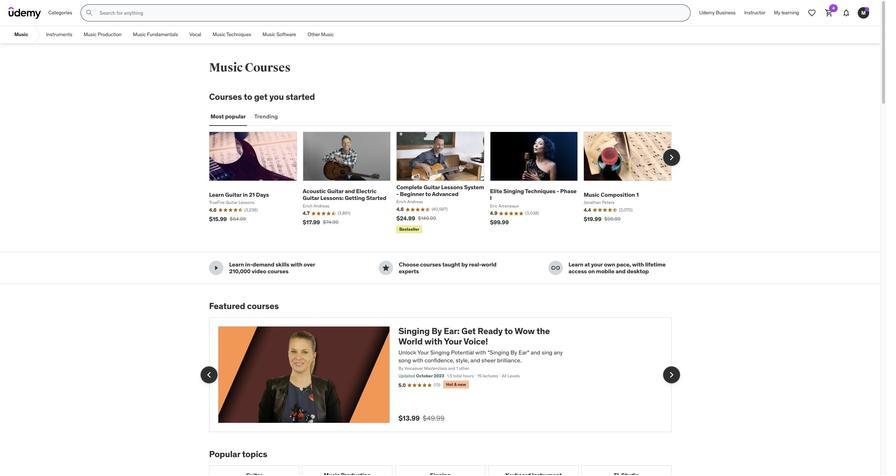 Task type: describe. For each thing, give the bounding box(es) containing it.
business
[[716, 9, 736, 16]]

- inside the complete guitar lessons system - beginner to advanced
[[397, 191, 399, 198]]

demand
[[253, 261, 275, 268]]

courses to get you started
[[209, 91, 315, 102]]

learn for learn at your own pace, with lifetime access on mobile and desktop
[[569, 261, 584, 268]]

to inside singing by ear: get ready to wow the world with your voice! unlock your singing potential with "singing by ear" and sing any song with confidence, style, and sheer brilliance. by voiceover masterclass and 1 other
[[505, 326, 513, 337]]

other
[[308, 31, 320, 38]]

2023
[[434, 374, 445, 379]]

courses for featured courses
[[247, 301, 279, 312]]

hot
[[446, 382, 454, 388]]

all levels
[[502, 374, 520, 379]]

music production link
[[78, 26, 127, 43]]

song
[[399, 357, 411, 364]]

other music
[[308, 31, 334, 38]]

masterclass
[[424, 366, 447, 372]]

Search for anything text field
[[98, 7, 682, 19]]

get
[[462, 326, 476, 337]]

notifications image
[[843, 9, 851, 17]]

learn for learn guitar in 21 days
[[209, 191, 224, 198]]

music composition 1 link
[[584, 191, 639, 198]]

sheer
[[482, 357, 496, 364]]

previous image
[[204, 370, 215, 381]]

hours
[[463, 374, 474, 379]]

music for music courses
[[209, 60, 243, 75]]

with inside learn in-demand skills with over 210,000 video courses
[[291, 261, 303, 268]]

shopping cart with 4 items image
[[825, 9, 834, 17]]

$13.99
[[399, 415, 420, 423]]

trending
[[255, 113, 278, 120]]

the
[[537, 326, 550, 337]]

vocal
[[190, 31, 201, 38]]

system
[[464, 184, 484, 191]]

with inside learn at your own pace, with lifetime access on mobile and desktop
[[633, 261, 644, 268]]

and right style,
[[471, 357, 480, 364]]

with up the sheer
[[476, 349, 487, 356]]

my
[[775, 9, 781, 16]]

brilliance.
[[497, 357, 522, 364]]

medium image
[[552, 264, 560, 273]]

21
[[249, 191, 255, 198]]

lessons:
[[321, 195, 344, 202]]

learn guitar in 21 days link
[[209, 191, 269, 198]]

music production
[[84, 31, 122, 38]]

access
[[569, 268, 587, 275]]

unlock
[[399, 349, 417, 356]]

0 horizontal spatial to
[[244, 91, 252, 102]]

music for music software
[[263, 31, 276, 38]]

most
[[211, 113, 224, 120]]

elite
[[490, 188, 503, 195]]

style,
[[456, 357, 469, 364]]

udemy image
[[9, 7, 41, 19]]

music courses
[[209, 60, 291, 75]]

all
[[502, 374, 507, 379]]

with up voiceover
[[413, 357, 424, 364]]

guitar for learn
[[225, 191, 242, 198]]

lessons
[[442, 184, 463, 191]]

taught
[[443, 261, 461, 268]]

phase
[[561, 188, 577, 195]]

guitar left lessons:
[[303, 195, 319, 202]]

popular
[[225, 113, 246, 120]]

elite singing techniques - phase i
[[490, 188, 577, 202]]

music for music techniques
[[213, 31, 226, 38]]

0 horizontal spatial techniques
[[227, 31, 251, 38]]

4
[[833, 5, 835, 11]]

1.5
[[447, 374, 453, 379]]

courses for choose courses taught by real-world experts
[[420, 261, 441, 268]]

i
[[490, 195, 492, 202]]

acoustic
[[303, 188, 326, 195]]

udemy
[[700, 9, 715, 16]]

music techniques link
[[207, 26, 257, 43]]

0 vertical spatial your
[[444, 336, 462, 347]]

mobile
[[596, 268, 615, 275]]

instruments
[[46, 31, 72, 38]]

in
[[243, 191, 248, 198]]

vocal link
[[184, 26, 207, 43]]

music for music fundamentals
[[133, 31, 146, 38]]

ready
[[478, 326, 503, 337]]

udemy business link
[[696, 4, 740, 21]]

choose
[[399, 261, 419, 268]]

0 horizontal spatial singing
[[399, 326, 430, 337]]

popular topics
[[209, 449, 268, 460]]

learn in-demand skills with over 210,000 video courses
[[229, 261, 315, 275]]

music left arrow pointing to subcategory menu links image
[[14, 31, 28, 38]]

other
[[459, 366, 470, 372]]

instructor link
[[740, 4, 770, 21]]

potential
[[451, 349, 474, 356]]

guitar for complete
[[424, 184, 440, 191]]

video
[[252, 268, 267, 275]]

music for music production
[[84, 31, 97, 38]]

updated october 2023
[[399, 374, 445, 379]]

most popular
[[211, 113, 246, 120]]

music for music composition 1
[[584, 191, 600, 198]]

own
[[604, 261, 616, 268]]

lifetime
[[646, 261, 666, 268]]

singing by ear: get ready to wow the world with your voice! unlock your singing potential with "singing by ear" and sing any song with confidence, style, and sheer brilliance. by voiceover masterclass and 1 other
[[399, 326, 563, 372]]

1.5 total hours
[[447, 374, 474, 379]]

complete
[[397, 184, 423, 191]]

most popular button
[[209, 108, 247, 125]]

m
[[862, 10, 866, 16]]



Task type: vqa. For each thing, say whether or not it's contained in the screenshot.
5.0
yes



Task type: locate. For each thing, give the bounding box(es) containing it.
skills
[[276, 261, 290, 268]]

next image
[[666, 152, 678, 163]]

courses inside learn in-demand skills with over 210,000 video courses
[[268, 268, 289, 275]]

at
[[585, 261, 590, 268]]

with left over
[[291, 261, 303, 268]]

any
[[554, 349, 563, 356]]

1 vertical spatial carousel element
[[201, 318, 681, 433]]

instruments link
[[40, 26, 78, 43]]

2 horizontal spatial learn
[[569, 261, 584, 268]]

featured
[[209, 301, 245, 312]]

courses up most popular
[[209, 91, 242, 102]]

techniques inside elite singing techniques - phase i
[[525, 188, 556, 195]]

production
[[98, 31, 122, 38]]

beginner
[[400, 191, 424, 198]]

complete guitar lessons system - beginner to advanced link
[[397, 184, 484, 198]]

music software
[[263, 31, 296, 38]]

and inside acoustic guitar and electric guitar lessons: getting started
[[345, 188, 355, 195]]

learn inside learn at your own pace, with lifetime access on mobile and desktop
[[569, 261, 584, 268]]

1 left other on the right of page
[[457, 366, 458, 372]]

topics
[[242, 449, 268, 460]]

1 inside singing by ear: get ready to wow the world with your voice! unlock your singing potential with "singing by ear" and sing any song with confidence, style, and sheer brilliance. by voiceover masterclass and 1 other
[[457, 366, 458, 372]]

and
[[345, 188, 355, 195], [616, 268, 626, 275], [531, 349, 541, 356], [471, 357, 480, 364], [448, 366, 456, 372]]

by up brilliance.
[[511, 349, 518, 356]]

2 horizontal spatial to
[[505, 326, 513, 337]]

october
[[416, 374, 433, 379]]

guitar
[[424, 184, 440, 191], [327, 188, 344, 195], [225, 191, 242, 198], [303, 195, 319, 202]]

new
[[458, 382, 466, 388]]

learn left in-
[[229, 261, 244, 268]]

to left get
[[244, 91, 252, 102]]

with up confidence,
[[425, 336, 443, 347]]

medium image left 210,000
[[212, 264, 221, 273]]

sing
[[542, 349, 553, 356]]

singing up confidence,
[[431, 349, 450, 356]]

learn left in
[[209, 191, 224, 198]]

and left sing
[[531, 349, 541, 356]]

fundamentals
[[147, 31, 178, 38]]

1 horizontal spatial 1
[[637, 191, 639, 198]]

categories button
[[44, 4, 76, 21]]

acoustic guitar and electric guitar lessons: getting started
[[303, 188, 387, 202]]

started
[[286, 91, 315, 102]]

acoustic guitar and electric guitar lessons: getting started link
[[303, 188, 387, 202]]

to inside the complete guitar lessons system - beginner to advanced
[[426, 191, 431, 198]]

courses down the video
[[247, 301, 279, 312]]

wishlist image
[[808, 9, 817, 17]]

levels
[[508, 374, 520, 379]]

world
[[399, 336, 423, 347]]

-
[[557, 188, 559, 195], [397, 191, 399, 198]]

1 vertical spatial singing
[[399, 326, 430, 337]]

2 medium image from the left
[[382, 264, 391, 273]]

music composition 1
[[584, 191, 639, 198]]

guitar left in
[[225, 191, 242, 198]]

your right unlock
[[418, 349, 429, 356]]

next image
[[666, 370, 678, 381]]

music right other
[[321, 31, 334, 38]]

courses up courses to get you started
[[245, 60, 291, 75]]

singing right elite
[[504, 188, 524, 195]]

$13.99 $49.99
[[399, 415, 445, 423]]

0 horizontal spatial 1
[[457, 366, 458, 372]]

0 vertical spatial courses
[[245, 60, 291, 75]]

1 vertical spatial 1
[[457, 366, 458, 372]]

guitar left getting
[[327, 188, 344, 195]]

0 horizontal spatial learn
[[209, 191, 224, 198]]

learn guitar in 21 days
[[209, 191, 269, 198]]

1 horizontal spatial learn
[[229, 261, 244, 268]]

instructor
[[745, 9, 766, 16]]

medium image left 'experts'
[[382, 264, 391, 273]]

voice!
[[464, 336, 488, 347]]

medium image for choose
[[382, 264, 391, 273]]

get
[[254, 91, 268, 102]]

courses right the video
[[268, 268, 289, 275]]

- left beginner
[[397, 191, 399, 198]]

$49.99
[[423, 415, 445, 423]]

lectures
[[483, 374, 498, 379]]

and right own
[[616, 268, 626, 275]]

other music link
[[302, 26, 340, 43]]

1 vertical spatial by
[[511, 349, 518, 356]]

courses
[[245, 60, 291, 75], [209, 91, 242, 102]]

wow
[[515, 326, 535, 337]]

real-
[[469, 261, 482, 268]]

udemy business
[[700, 9, 736, 16]]

1 horizontal spatial your
[[444, 336, 462, 347]]

on
[[589, 268, 595, 275]]

popular
[[209, 449, 240, 460]]

by
[[432, 326, 442, 337], [511, 349, 518, 356], [399, 366, 404, 372]]

2 vertical spatial singing
[[431, 349, 450, 356]]

by
[[462, 261, 468, 268]]

learn inside learn in-demand skills with over 210,000 video courses
[[229, 261, 244, 268]]

confidence,
[[425, 357, 455, 364]]

guitar for acoustic
[[327, 188, 344, 195]]

learning
[[782, 9, 800, 16]]

carousel element
[[209, 132, 681, 235], [201, 318, 681, 433]]

"singing
[[488, 349, 510, 356]]

0 vertical spatial singing
[[504, 188, 524, 195]]

updated
[[399, 374, 415, 379]]

days
[[256, 191, 269, 198]]

1 horizontal spatial to
[[426, 191, 431, 198]]

4 link
[[821, 4, 838, 21]]

in-
[[245, 261, 253, 268]]

1 vertical spatial to
[[426, 191, 431, 198]]

ear"
[[519, 349, 530, 356]]

1 horizontal spatial medium image
[[382, 264, 391, 273]]

0 vertical spatial techniques
[[227, 31, 251, 38]]

0 horizontal spatial by
[[399, 366, 404, 372]]

music fundamentals
[[133, 31, 178, 38]]

pace,
[[617, 261, 631, 268]]

featured courses
[[209, 301, 279, 312]]

1 horizontal spatial singing
[[431, 349, 450, 356]]

1 vertical spatial courses
[[209, 91, 242, 102]]

techniques up music courses
[[227, 31, 251, 38]]

singing inside elite singing techniques - phase i
[[504, 188, 524, 195]]

you have alerts image
[[866, 7, 870, 11]]

ear:
[[444, 326, 460, 337]]

to left the 'wow' in the bottom right of the page
[[505, 326, 513, 337]]

1 vertical spatial techniques
[[525, 188, 556, 195]]

learn left at
[[569, 261, 584, 268]]

trending button
[[253, 108, 280, 125]]

0 horizontal spatial courses
[[209, 91, 242, 102]]

learn
[[209, 191, 224, 198], [229, 261, 244, 268], [569, 261, 584, 268]]

1 horizontal spatial by
[[432, 326, 442, 337]]

2 horizontal spatial by
[[511, 349, 518, 356]]

music left the fundamentals
[[133, 31, 146, 38]]

music left "production" at the top
[[84, 31, 97, 38]]

advanced
[[432, 191, 459, 198]]

my learning link
[[770, 4, 804, 21]]

music software link
[[257, 26, 302, 43]]

singing up unlock
[[399, 326, 430, 337]]

guitar left lessons on the top of the page
[[424, 184, 440, 191]]

0 horizontal spatial medium image
[[212, 264, 221, 273]]

0 horizontal spatial your
[[418, 349, 429, 356]]

2 vertical spatial by
[[399, 366, 404, 372]]

electric
[[356, 188, 377, 195]]

&
[[454, 382, 457, 388]]

medium image
[[212, 264, 221, 273], [382, 264, 391, 273]]

your up potential
[[444, 336, 462, 347]]

and up 1.5
[[448, 366, 456, 372]]

to right beginner
[[426, 191, 431, 198]]

submit search image
[[85, 9, 94, 17]]

5.0
[[399, 383, 406, 389]]

music techniques
[[213, 31, 251, 38]]

1 vertical spatial your
[[418, 349, 429, 356]]

music down music techniques link
[[209, 60, 243, 75]]

learn at your own pace, with lifetime access on mobile and desktop
[[569, 261, 666, 275]]

courses left taught
[[420, 261, 441, 268]]

carousel element containing complete guitar lessons system - beginner to advanced
[[209, 132, 681, 235]]

2 vertical spatial to
[[505, 326, 513, 337]]

music right vocal
[[213, 31, 226, 38]]

0 vertical spatial 1
[[637, 191, 639, 198]]

1 horizontal spatial courses
[[245, 60, 291, 75]]

you
[[270, 91, 284, 102]]

music
[[14, 31, 28, 38], [84, 31, 97, 38], [133, 31, 146, 38], [213, 31, 226, 38], [263, 31, 276, 38], [321, 31, 334, 38], [209, 60, 243, 75], [584, 191, 600, 198]]

learn for learn in-demand skills with over 210,000 video courses
[[229, 261, 244, 268]]

m link
[[856, 4, 873, 21]]

elite singing techniques - phase i link
[[490, 188, 577, 202]]

and left electric
[[345, 188, 355, 195]]

arrow pointing to subcategory menu links image
[[34, 26, 40, 43]]

desktop
[[627, 268, 649, 275]]

music right phase
[[584, 191, 600, 198]]

0 vertical spatial carousel element
[[209, 132, 681, 235]]

with right 'pace,'
[[633, 261, 644, 268]]

world
[[482, 261, 497, 268]]

by left ear:
[[432, 326, 442, 337]]

courses inside choose courses taught by real-world experts
[[420, 261, 441, 268]]

guitar inside the complete guitar lessons system - beginner to advanced
[[424, 184, 440, 191]]

2 horizontal spatial singing
[[504, 188, 524, 195]]

singing
[[504, 188, 524, 195], [399, 326, 430, 337], [431, 349, 450, 356]]

by down song on the bottom of the page
[[399, 366, 404, 372]]

0 vertical spatial to
[[244, 91, 252, 102]]

music link
[[9, 26, 34, 43]]

and inside learn at your own pace, with lifetime access on mobile and desktop
[[616, 268, 626, 275]]

carousel element containing singing by ear: get ready to wow the world with your voice!
[[201, 318, 681, 433]]

- left phase
[[557, 188, 559, 195]]

1 horizontal spatial techniques
[[525, 188, 556, 195]]

210,000
[[229, 268, 251, 275]]

0 vertical spatial by
[[432, 326, 442, 337]]

experts
[[399, 268, 419, 275]]

composition
[[601, 191, 636, 198]]

music left software
[[263, 31, 276, 38]]

to
[[244, 91, 252, 102], [426, 191, 431, 198], [505, 326, 513, 337]]

techniques left phase
[[525, 188, 556, 195]]

medium image for learn
[[212, 264, 221, 273]]

1 horizontal spatial -
[[557, 188, 559, 195]]

1 right composition
[[637, 191, 639, 198]]

1 medium image from the left
[[212, 264, 221, 273]]

0 horizontal spatial -
[[397, 191, 399, 198]]

15
[[478, 374, 482, 379]]

- inside elite singing techniques - phase i
[[557, 188, 559, 195]]



